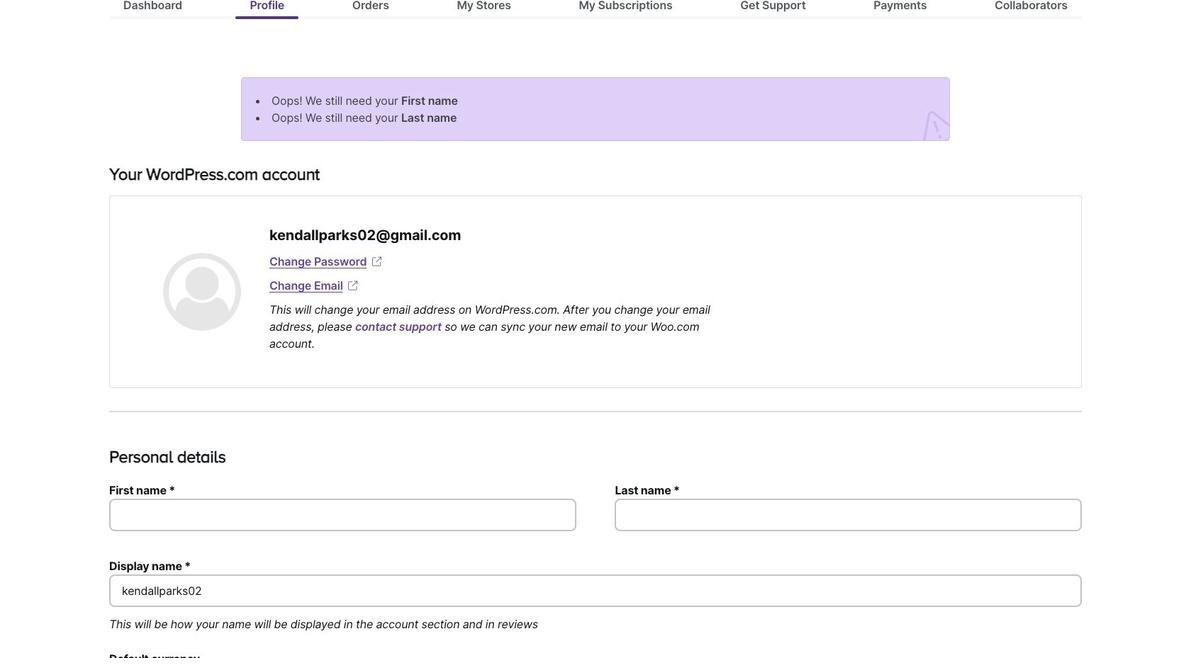 Task type: locate. For each thing, give the bounding box(es) containing it.
None text field
[[615, 499, 1082, 532]]

1 vertical spatial external link image
[[346, 279, 360, 293]]

external link image
[[370, 255, 384, 269], [346, 279, 360, 293]]

0 horizontal spatial external link image
[[346, 279, 360, 293]]

0 vertical spatial external link image
[[370, 255, 384, 269]]

alert
[[241, 77, 950, 141]]

None text field
[[109, 499, 576, 532], [109, 575, 1082, 608], [109, 499, 576, 532], [109, 575, 1082, 608]]



Task type: describe. For each thing, give the bounding box(es) containing it.
1 horizontal spatial external link image
[[370, 255, 384, 269]]

gravatar image image
[[163, 253, 241, 331]]



Task type: vqa. For each thing, say whether or not it's contained in the screenshot.
alert
yes



